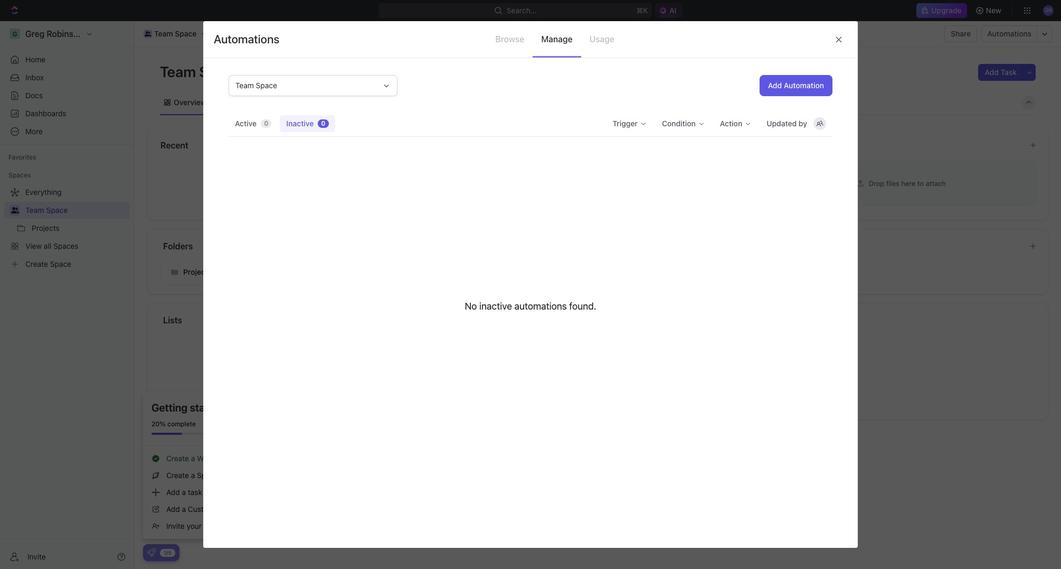 Task type: describe. For each thing, give the bounding box(es) containing it.
upgrade
[[932, 6, 962, 15]]

spaces
[[8, 171, 31, 179]]

add automation button
[[760, 75, 833, 96]]

automation
[[784, 81, 825, 90]]

here
[[902, 179, 916, 187]]

space inside team space tree
[[46, 206, 68, 215]]

space inside team space dropdown button
[[256, 81, 277, 90]]

your
[[187, 521, 202, 530]]

create for create a workspace
[[166, 454, 189, 463]]

drop
[[869, 179, 885, 187]]

usage
[[590, 34, 615, 44]]

home
[[25, 55, 46, 64]]

folders button
[[163, 240, 1022, 253]]

new button
[[972, 2, 1009, 19]]

found.
[[570, 301, 597, 312]]

onboarding checklist button element
[[147, 548, 156, 557]]

team space tree
[[4, 184, 130, 273]]

0 for active
[[264, 119, 269, 127]]

team space link inside tree
[[25, 202, 128, 219]]

by
[[799, 119, 808, 128]]

add for add automation
[[769, 81, 783, 90]]

invite your team
[[166, 521, 221, 530]]

team space up overview
[[160, 63, 245, 80]]

add task button
[[979, 64, 1024, 81]]

list link
[[264, 95, 279, 110]]

custom
[[188, 505, 214, 514]]

docs link
[[4, 87, 130, 104]]

a for workspace
[[191, 454, 195, 463]]

inbox link
[[4, 69, 130, 86]]

automations inside 'button'
[[988, 29, 1032, 38]]

updated by button
[[761, 115, 833, 132]]

files
[[887, 179, 900, 187]]

add for add a task
[[166, 488, 180, 497]]

add task
[[986, 68, 1018, 77]]

share button
[[945, 25, 978, 42]]

started
[[190, 402, 225, 414]]

manage
[[542, 34, 573, 44]]

gantt link
[[347, 95, 369, 110]]

condition button
[[656, 115, 712, 132]]

sidebar navigation
[[0, 21, 135, 569]]

team right user group icon
[[154, 29, 173, 38]]

getting
[[152, 402, 188, 414]]

attach
[[927, 179, 947, 187]]

projects
[[183, 267, 212, 276]]

team up overview link
[[160, 63, 196, 80]]

overview
[[174, 97, 206, 106]]

0 for inactive
[[321, 119, 326, 127]]

calendar
[[299, 97, 330, 106]]

automations
[[515, 301, 567, 312]]

add a task
[[166, 488, 202, 497]]

condition
[[663, 119, 696, 128]]

browse
[[496, 34, 525, 44]]

complete
[[168, 420, 196, 428]]

create a workspace
[[166, 454, 235, 463]]

0 vertical spatial team space link
[[141, 27, 199, 40]]

trigger button
[[607, 115, 654, 132]]

new
[[987, 6, 1002, 15]]

upgrade link
[[917, 3, 968, 18]]

team space button
[[229, 75, 398, 96]]

dashboards link
[[4, 105, 130, 122]]

inbox
[[25, 73, 44, 82]]

no
[[465, 301, 477, 312]]

trigger button
[[607, 115, 654, 132]]

user group image
[[11, 207, 19, 213]]

a for custom
[[182, 505, 186, 514]]

projects button
[[161, 259, 332, 285]]

20%
[[152, 420, 166, 428]]



Task type: vqa. For each thing, say whether or not it's contained in the screenshot.
Field at the left bottom of the page
yes



Task type: locate. For each thing, give the bounding box(es) containing it.
user group image
[[145, 31, 151, 36]]

inactive
[[287, 119, 314, 128]]

1 create from the top
[[166, 454, 189, 463]]

space down create a workspace
[[197, 471, 218, 480]]

add
[[986, 68, 1000, 77], [769, 81, 783, 90], [166, 488, 180, 497], [166, 505, 180, 514]]

active
[[235, 119, 257, 128]]

team space right user group image
[[25, 206, 68, 215]]

drop files here to attach
[[869, 179, 947, 187]]

action button
[[714, 115, 759, 132]]

inactive
[[480, 301, 512, 312]]

board link
[[224, 95, 247, 110]]

1 vertical spatial team space link
[[25, 202, 128, 219]]

0 horizontal spatial 0
[[264, 119, 269, 127]]

share
[[952, 29, 972, 38]]

a up task
[[191, 471, 195, 480]]

team space
[[154, 29, 197, 38], [160, 63, 245, 80], [236, 81, 277, 90], [25, 206, 68, 215]]

team space right user group icon
[[154, 29, 197, 38]]

1 0 from the left
[[264, 119, 269, 127]]

team right user group image
[[25, 206, 44, 215]]

docs
[[25, 91, 43, 100]]

add inside button
[[986, 68, 1000, 77]]

action button
[[714, 115, 759, 132]]

workspace
[[197, 454, 235, 463]]

create for create a space
[[166, 471, 189, 480]]

home link
[[4, 51, 130, 68]]

condition button
[[656, 115, 712, 132]]

team space up list link
[[236, 81, 277, 90]]

updated by
[[767, 119, 808, 128]]

2 create from the top
[[166, 471, 189, 480]]

lists
[[163, 315, 182, 325]]

0
[[264, 119, 269, 127], [321, 119, 326, 127]]

a left task
[[182, 488, 186, 497]]

action
[[721, 119, 743, 128]]

search...
[[507, 6, 537, 15]]

team up the board
[[236, 81, 254, 90]]

list
[[266, 97, 279, 106]]

table
[[388, 97, 407, 106]]

1/5
[[164, 549, 172, 556]]

updated
[[767, 119, 797, 128]]

1 vertical spatial invite
[[27, 552, 46, 561]]

space
[[175, 29, 197, 38], [199, 63, 242, 80], [256, 81, 277, 90], [46, 206, 68, 215], [197, 471, 218, 480]]

create up create a space
[[166, 454, 189, 463]]

invite for invite
[[27, 552, 46, 561]]

team inside tree
[[25, 206, 44, 215]]

gantt
[[350, 97, 369, 106]]

space right user group icon
[[175, 29, 197, 38]]

0 horizontal spatial invite
[[27, 552, 46, 561]]

0 horizontal spatial team space link
[[25, 202, 128, 219]]

field
[[216, 505, 233, 514]]

table link
[[386, 95, 407, 110]]

task
[[1002, 68, 1018, 77]]

favorites button
[[4, 151, 41, 164]]

updated by button
[[761, 115, 833, 132]]

0 vertical spatial invite
[[166, 521, 185, 530]]

getting started
[[152, 402, 225, 414]]

create a space
[[166, 471, 218, 480]]

no inactive automations found.
[[465, 301, 597, 312]]

to
[[918, 179, 925, 187]]

0 vertical spatial create
[[166, 454, 189, 463]]

add a custom field
[[166, 505, 233, 514]]

team inside dropdown button
[[236, 81, 254, 90]]

0 right active
[[264, 119, 269, 127]]

add inside button
[[769, 81, 783, 90]]

1 horizontal spatial invite
[[166, 521, 185, 530]]

1 vertical spatial create
[[166, 471, 189, 480]]

onboarding checklist button image
[[147, 548, 156, 557]]

automations button
[[983, 26, 1038, 42]]

1 horizontal spatial team space link
[[141, 27, 199, 40]]

overview link
[[172, 95, 206, 110]]

⌘k
[[637, 6, 648, 15]]

space right user group image
[[46, 206, 68, 215]]

team
[[204, 521, 221, 530]]

invite for invite your team
[[166, 521, 185, 530]]

create up add a task
[[166, 471, 189, 480]]

a for task
[[182, 488, 186, 497]]

a down add a task
[[182, 505, 186, 514]]

add for add a custom field
[[166, 505, 180, 514]]

board
[[226, 97, 247, 106]]

space up board link
[[199, 63, 242, 80]]

team space inside team space tree
[[25, 206, 68, 215]]

1 horizontal spatial automations
[[988, 29, 1032, 38]]

a
[[191, 454, 195, 463], [191, 471, 195, 480], [182, 488, 186, 497], [182, 505, 186, 514]]

20% complete
[[152, 420, 196, 428]]

a for space
[[191, 471, 195, 480]]

a up create a space
[[191, 454, 195, 463]]

team
[[154, 29, 173, 38], [160, 63, 196, 80], [236, 81, 254, 90], [25, 206, 44, 215]]

trigger
[[613, 119, 638, 128]]

0 horizontal spatial automations
[[214, 32, 280, 46]]

task
[[188, 488, 202, 497]]

2 0 from the left
[[321, 119, 326, 127]]

invite
[[166, 521, 185, 530], [27, 552, 46, 561]]

recent
[[161, 141, 189, 150]]

1 horizontal spatial 0
[[321, 119, 326, 127]]

dashboards
[[25, 109, 66, 118]]

folders
[[163, 241, 193, 251]]

create
[[166, 454, 189, 463], [166, 471, 189, 480]]

automations
[[988, 29, 1032, 38], [214, 32, 280, 46]]

space up list link
[[256, 81, 277, 90]]

add automation
[[769, 81, 825, 90]]

team space inside team space dropdown button
[[236, 81, 277, 90]]

lists button
[[163, 314, 1037, 327]]

0 right inactive
[[321, 119, 326, 127]]

favorites
[[8, 153, 36, 161]]

calendar link
[[296, 95, 330, 110]]

team space link
[[141, 27, 199, 40], [25, 202, 128, 219]]

add for add task
[[986, 68, 1000, 77]]

invite inside sidebar navigation
[[27, 552, 46, 561]]



